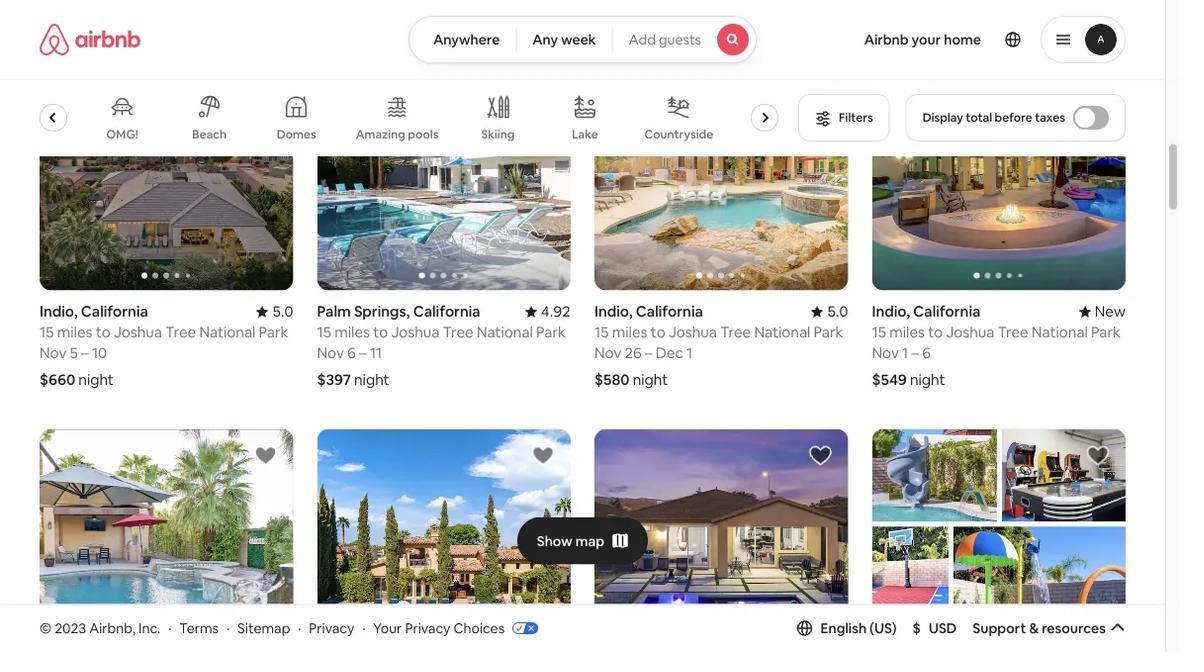 Task type: locate. For each thing, give the bounding box(es) containing it.
2 tree from the left
[[443, 323, 474, 342]]

night right $549
[[910, 370, 946, 390]]

national
[[199, 323, 256, 342], [477, 323, 533, 342], [754, 323, 811, 342], [1032, 323, 1088, 342]]

beach
[[192, 127, 227, 142]]

3 tree from the left
[[721, 323, 751, 342]]

california inside indio, california 15 miles to joshua tree national park nov 5 – 10 $660 night
[[81, 302, 148, 321]]

2 5.0 from the left
[[827, 302, 848, 321]]

15 up $549
[[872, 323, 887, 342]]

3 joshua from the left
[[669, 323, 717, 342]]

joshua inside indio, california 15 miles to joshua tree national park nov 5 – 10 $660 night
[[114, 323, 162, 342]]

add to wishlist: la quinta, california image
[[531, 444, 555, 468]]

week
[[561, 31, 596, 48]]

3 national from the left
[[754, 323, 811, 342]]

3 night from the left
[[633, 370, 668, 390]]

night inside the indio, california 15 miles to joshua tree national park nov 26 – dec 1 $580 night
[[633, 370, 668, 390]]

1 joshua from the left
[[114, 323, 162, 342]]

15 inside the 'indio, california 15 miles to joshua tree national park nov 1 – 6 $549 night'
[[872, 323, 887, 342]]

5.0 out of 5 average rating image
[[256, 302, 293, 321], [812, 302, 848, 321]]

night
[[78, 370, 114, 390], [354, 370, 389, 390], [633, 370, 668, 390], [910, 370, 946, 390]]

1 privacy from the left
[[309, 619, 354, 637]]

2 horizontal spatial indio,
[[872, 302, 910, 321]]

park inside the indio, california 15 miles to joshua tree national park nov 26 – dec 1 $580 night
[[814, 323, 844, 342]]

national inside palm springs, california 15 miles to joshua tree national park nov 6 – 11 $397 night
[[477, 323, 533, 342]]

·
[[168, 619, 172, 637], [227, 619, 230, 637], [298, 619, 301, 637], [362, 619, 366, 637]]

1 california from the left
[[81, 302, 148, 321]]

4 joshua from the left
[[946, 323, 995, 342]]

2 indio, from the left
[[595, 302, 633, 321]]

indio,
[[40, 302, 78, 321], [595, 302, 633, 321], [872, 302, 910, 321]]

new place to stay image
[[1079, 302, 1126, 321]]

indio, up 26
[[595, 302, 633, 321]]

5
[[70, 344, 78, 363]]

privacy
[[309, 619, 354, 637], [405, 619, 451, 637]]

1 national from the left
[[199, 323, 256, 342]]

1 inside the indio, california 15 miles to joshua tree national park nov 26 – dec 1 $580 night
[[687, 344, 693, 363]]

nov inside the 'indio, california 15 miles to joshua tree national park nov 1 – 6 $549 night'
[[872, 344, 899, 363]]

national inside the indio, california 15 miles to joshua tree national park nov 26 – dec 1 $580 night
[[754, 323, 811, 342]]

$397
[[317, 370, 351, 390]]

1 horizontal spatial 5.0
[[827, 302, 848, 321]]

privacy link
[[309, 619, 354, 637]]

$549
[[872, 370, 907, 390]]

4 park from the left
[[1091, 323, 1121, 342]]

1 indio, from the left
[[40, 302, 78, 321]]

2 6 from the left
[[923, 344, 931, 363]]

2 1 from the left
[[902, 344, 909, 363]]

· right terms 'link'
[[227, 619, 230, 637]]

15 up "$580"
[[595, 323, 609, 342]]

1 6 from the left
[[347, 344, 356, 363]]

4 to from the left
[[928, 323, 943, 342]]

1
[[687, 344, 693, 363], [902, 344, 909, 363]]

nov up $549
[[872, 344, 899, 363]]

joshua
[[114, 323, 162, 342], [391, 323, 440, 342], [669, 323, 717, 342], [946, 323, 995, 342]]

– inside the indio, california 15 miles to joshua tree national park nov 26 – dec 1 $580 night
[[645, 344, 653, 363]]

indio, inside indio, california 15 miles to joshua tree national park nov 5 – 10 $660 night
[[40, 302, 78, 321]]

1 park from the left
[[259, 323, 288, 342]]

indio, inside the 'indio, california 15 miles to joshua tree national park nov 1 – 6 $549 night'
[[872, 302, 910, 321]]

trending
[[748, 127, 798, 142]]

sitemap
[[238, 619, 290, 637]]

1 horizontal spatial 1
[[902, 344, 909, 363]]

california for nov 26 – dec 1
[[636, 302, 703, 321]]

tree inside palm springs, california 15 miles to joshua tree national park nov 6 – 11 $397 night
[[443, 323, 474, 342]]

your
[[912, 31, 941, 48]]

miles down 'palm'
[[335, 323, 370, 342]]

national inside the 'indio, california 15 miles to joshua tree national park nov 1 – 6 $549 night'
[[1032, 323, 1088, 342]]

springs,
[[354, 302, 410, 321]]

indio, for indio, california 15 miles to joshua tree national park nov 1 – 6 $549 night
[[872, 302, 910, 321]]

2 park from the left
[[536, 323, 566, 342]]

(us)
[[870, 619, 897, 637]]

15 down 'palm'
[[317, 323, 331, 342]]

park inside indio, california 15 miles to joshua tree national park nov 5 – 10 $660 night
[[259, 323, 288, 342]]

indio, california 15 miles to joshua tree national park nov 26 – dec 1 $580 night
[[595, 302, 844, 390]]

15 inside the indio, california 15 miles to joshua tree national park nov 26 – dec 1 $580 night
[[595, 323, 609, 342]]

4 – from the left
[[912, 344, 919, 363]]

park inside palm springs, california 15 miles to joshua tree national park nov 6 – 11 $397 night
[[536, 323, 566, 342]]

tree inside indio, california 15 miles to joshua tree national park nov 5 – 10 $660 night
[[165, 323, 196, 342]]

3 california from the left
[[636, 302, 703, 321]]

1 5.0 from the left
[[272, 302, 293, 321]]

national inside indio, california 15 miles to joshua tree national park nov 5 – 10 $660 night
[[199, 323, 256, 342]]

park
[[259, 323, 288, 342], [536, 323, 566, 342], [814, 323, 844, 342], [1091, 323, 1121, 342]]

your
[[373, 619, 402, 637]]

group containing mansions
[[8, 79, 801, 156]]

15 for nov 1 – 6
[[872, 323, 887, 342]]

6 inside palm springs, california 15 miles to joshua tree national park nov 6 – 11 $397 night
[[347, 344, 356, 363]]

to for nov 1 – 6
[[928, 323, 943, 342]]

nov up '$397'
[[317, 344, 344, 363]]

your privacy choices link
[[373, 619, 538, 638]]

add guests
[[629, 31, 702, 48]]

indio, california 15 miles to joshua tree national park nov 5 – 10 $660 night
[[40, 302, 288, 390]]

to inside palm springs, california 15 miles to joshua tree national park nov 6 – 11 $397 night
[[373, 323, 388, 342]]

california for nov 5 – 10
[[81, 302, 148, 321]]

– inside indio, california 15 miles to joshua tree national park nov 5 – 10 $660 night
[[81, 344, 89, 363]]

nov inside the indio, california 15 miles to joshua tree national park nov 26 – dec 1 $580 night
[[595, 344, 622, 363]]

3 nov from the left
[[595, 344, 622, 363]]

4 national from the left
[[1032, 323, 1088, 342]]

None search field
[[409, 16, 757, 63]]

2 privacy from the left
[[405, 619, 451, 637]]

night down 10
[[78, 370, 114, 390]]

miles inside palm springs, california 15 miles to joshua tree national park nov 6 – 11 $397 night
[[335, 323, 370, 342]]

miles up 26
[[612, 323, 648, 342]]

2 nov from the left
[[317, 344, 344, 363]]

night inside palm springs, california 15 miles to joshua tree national park nov 6 – 11 $397 night
[[354, 370, 389, 390]]

miles inside the indio, california 15 miles to joshua tree national park nov 26 – dec 1 $580 night
[[612, 323, 648, 342]]

0 horizontal spatial 1
[[687, 344, 693, 363]]

4.92 out of 5 average rating image
[[525, 302, 571, 321]]

$
[[913, 619, 921, 637]]

tree for nov 26 – dec 1
[[721, 323, 751, 342]]

total
[[966, 110, 992, 125]]

pools
[[408, 127, 439, 142]]

to inside the 'indio, california 15 miles to joshua tree national park nov 1 – 6 $549 night'
[[928, 323, 943, 342]]

2 – from the left
[[359, 344, 367, 363]]

· right 'inc.'
[[168, 619, 172, 637]]

2 national from the left
[[477, 323, 533, 342]]

miles for nov 1 – 6
[[890, 323, 925, 342]]

10
[[92, 344, 107, 363]]

4 miles from the left
[[890, 323, 925, 342]]

night down 11
[[354, 370, 389, 390]]

15 up $660
[[40, 323, 54, 342]]

any week button
[[516, 16, 613, 63]]

2 night from the left
[[354, 370, 389, 390]]

1 night from the left
[[78, 370, 114, 390]]

15
[[40, 323, 54, 342], [317, 323, 331, 342], [595, 323, 609, 342], [872, 323, 887, 342]]

resources
[[1042, 619, 1106, 637]]

– for nov 1 – 6
[[912, 344, 919, 363]]

amazing
[[356, 127, 405, 142]]

–
[[81, 344, 89, 363], [359, 344, 367, 363], [645, 344, 653, 363], [912, 344, 919, 363]]

tree inside the indio, california 15 miles to joshua tree national park nov 26 – dec 1 $580 night
[[721, 323, 751, 342]]

joshua inside the 'indio, california 15 miles to joshua tree national park nov 1 – 6 $549 night'
[[946, 323, 995, 342]]

1 to from the left
[[96, 323, 111, 342]]

· left your on the bottom left
[[362, 619, 366, 637]]

1 nov from the left
[[40, 344, 67, 363]]

tree
[[165, 323, 196, 342], [443, 323, 474, 342], [721, 323, 751, 342], [998, 323, 1029, 342]]

0 horizontal spatial indio,
[[40, 302, 78, 321]]

park inside the 'indio, california 15 miles to joshua tree national park nov 1 – 6 $549 night'
[[1091, 323, 1121, 342]]

4 15 from the left
[[872, 323, 887, 342]]

3 – from the left
[[645, 344, 653, 363]]

1 horizontal spatial privacy
[[405, 619, 451, 637]]

indio, up 5
[[40, 302, 78, 321]]

3 15 from the left
[[595, 323, 609, 342]]

2 5.0 out of 5 average rating image from the left
[[812, 302, 848, 321]]

group
[[40, 49, 293, 291], [317, 49, 571, 291], [595, 49, 848, 291], [872, 49, 1126, 291], [8, 79, 801, 156], [40, 429, 293, 652], [317, 429, 571, 652], [595, 429, 848, 652], [872, 429, 1126, 652]]

privacy left your on the bottom left
[[309, 619, 354, 637]]

2 california from the left
[[413, 302, 481, 321]]

miles for nov 5 – 10
[[57, 323, 92, 342]]

miles up $549
[[890, 323, 925, 342]]

0 horizontal spatial privacy
[[309, 619, 354, 637]]

california inside palm springs, california 15 miles to joshua tree national park nov 6 – 11 $397 night
[[413, 302, 481, 321]]

before
[[995, 110, 1033, 125]]

1 – from the left
[[81, 344, 89, 363]]

joshua inside the indio, california 15 miles to joshua tree national park nov 26 – dec 1 $580 night
[[669, 323, 717, 342]]

1 · from the left
[[168, 619, 172, 637]]

california
[[81, 302, 148, 321], [413, 302, 481, 321], [636, 302, 703, 321], [914, 302, 981, 321]]

nov left 5
[[40, 344, 67, 363]]

1 horizontal spatial 6
[[923, 344, 931, 363]]

english (us)
[[821, 619, 897, 637]]

to
[[96, 323, 111, 342], [373, 323, 388, 342], [651, 323, 666, 342], [928, 323, 943, 342]]

night down 26
[[633, 370, 668, 390]]

indio, inside the indio, california 15 miles to joshua tree national park nov 26 – dec 1 $580 night
[[595, 302, 633, 321]]

california inside the 'indio, california 15 miles to joshua tree national park nov 1 – 6 $549 night'
[[914, 302, 981, 321]]

to inside indio, california 15 miles to joshua tree national park nov 5 – 10 $660 night
[[96, 323, 111, 342]]

taxes
[[1035, 110, 1066, 125]]

indio, up $549
[[872, 302, 910, 321]]

nov inside indio, california 15 miles to joshua tree national park nov 5 – 10 $660 night
[[40, 344, 67, 363]]

1 miles from the left
[[57, 323, 92, 342]]

joshua inside palm springs, california 15 miles to joshua tree national park nov 6 – 11 $397 night
[[391, 323, 440, 342]]

4 tree from the left
[[998, 323, 1029, 342]]

2 miles from the left
[[335, 323, 370, 342]]

© 2023 airbnb, inc. ·
[[40, 619, 172, 637]]

0 horizontal spatial 6
[[347, 344, 356, 363]]

1 5.0 out of 5 average rating image from the left
[[256, 302, 293, 321]]

palm
[[317, 302, 351, 321]]

add to wishlist: indio, california image
[[254, 64, 278, 88], [809, 64, 833, 88], [1086, 64, 1110, 88], [254, 444, 278, 468], [809, 444, 833, 468], [1086, 444, 1110, 468]]

indio, california 15 miles to joshua tree national park nov 1 – 6 $549 night
[[872, 302, 1121, 390]]

15 inside palm springs, california 15 miles to joshua tree national park nov 6 – 11 $397 night
[[317, 323, 331, 342]]

1 15 from the left
[[40, 323, 54, 342]]

map
[[576, 532, 605, 550]]

add
[[629, 31, 656, 48]]

national for indio, california 15 miles to joshua tree national park nov 5 – 10 $660 night
[[199, 323, 256, 342]]

2 to from the left
[[373, 323, 388, 342]]

anywhere
[[433, 31, 500, 48]]

3 park from the left
[[814, 323, 844, 342]]

4 night from the left
[[910, 370, 946, 390]]

– inside the 'indio, california 15 miles to joshua tree national park nov 1 – 6 $549 night'
[[912, 344, 919, 363]]

nov inside palm springs, california 15 miles to joshua tree national park nov 6 – 11 $397 night
[[317, 344, 344, 363]]

countryside
[[645, 127, 714, 142]]

$ usd
[[913, 619, 957, 637]]

to inside the indio, california 15 miles to joshua tree national park nov 26 – dec 1 $580 night
[[651, 323, 666, 342]]

california inside the indio, california 15 miles to joshua tree national park nov 26 – dec 1 $580 night
[[636, 302, 703, 321]]

miles
[[57, 323, 92, 342], [335, 323, 370, 342], [612, 323, 648, 342], [890, 323, 925, 342]]

15 for nov 5 – 10
[[40, 323, 54, 342]]

any
[[533, 31, 558, 48]]

3 miles from the left
[[612, 323, 648, 342]]

©
[[40, 619, 52, 637]]

3 indio, from the left
[[872, 302, 910, 321]]

california for nov 1 – 6
[[914, 302, 981, 321]]

choices
[[454, 619, 505, 637]]

your privacy choices
[[373, 619, 505, 637]]

1 up $549
[[902, 344, 909, 363]]

privacy right your on the bottom left
[[405, 619, 451, 637]]

5.0
[[272, 302, 293, 321], [827, 302, 848, 321]]

inc.
[[139, 619, 161, 637]]

nov left 26
[[595, 344, 622, 363]]

indio, for indio, california 15 miles to joshua tree national park nov 5 – 10 $660 night
[[40, 302, 78, 321]]

miles up 5
[[57, 323, 92, 342]]

15 inside indio, california 15 miles to joshua tree national park nov 5 – 10 $660 night
[[40, 323, 54, 342]]

1 right dec
[[687, 344, 693, 363]]

5.0 for indio, california 15 miles to joshua tree national park nov 5 – 10 $660 night
[[272, 302, 293, 321]]

4 california from the left
[[914, 302, 981, 321]]

miles inside the 'indio, california 15 miles to joshua tree national park nov 1 – 6 $549 night'
[[890, 323, 925, 342]]

5.0 for indio, california 15 miles to joshua tree national park nov 26 – dec 1 $580 night
[[827, 302, 848, 321]]

6
[[347, 344, 356, 363], [923, 344, 931, 363]]

1 horizontal spatial 5.0 out of 5 average rating image
[[812, 302, 848, 321]]

1 horizontal spatial indio,
[[595, 302, 633, 321]]

english
[[821, 619, 867, 637]]

2 joshua from the left
[[391, 323, 440, 342]]

miles inside indio, california 15 miles to joshua tree national park nov 5 – 10 $660 night
[[57, 323, 92, 342]]

0 horizontal spatial 5.0
[[272, 302, 293, 321]]

tree inside the 'indio, california 15 miles to joshua tree national park nov 1 – 6 $549 night'
[[998, 323, 1029, 342]]

3 to from the left
[[651, 323, 666, 342]]

nov
[[40, 344, 67, 363], [317, 344, 344, 363], [595, 344, 622, 363], [872, 344, 899, 363]]

dec
[[656, 344, 684, 363]]

support
[[973, 619, 1027, 637]]

english (us) button
[[797, 619, 897, 637]]

4 nov from the left
[[872, 344, 899, 363]]

1 tree from the left
[[165, 323, 196, 342]]

· left privacy link
[[298, 619, 301, 637]]

nov for nov 5 – 10
[[40, 344, 67, 363]]

joshua for nov 5 – 10
[[114, 323, 162, 342]]

1 1 from the left
[[687, 344, 693, 363]]

2 15 from the left
[[317, 323, 331, 342]]

0 horizontal spatial 5.0 out of 5 average rating image
[[256, 302, 293, 321]]



Task type: describe. For each thing, give the bounding box(es) containing it.
joshua for nov 1 – 6
[[946, 323, 995, 342]]

any week
[[533, 31, 596, 48]]

mansions
[[9, 127, 61, 142]]

3 · from the left
[[298, 619, 301, 637]]

new
[[1095, 302, 1126, 321]]

airbnb your home
[[864, 31, 982, 48]]

tree for nov 1 – 6
[[998, 323, 1029, 342]]

add to wishlist: palm springs, california image
[[531, 64, 555, 88]]

park for indio, california 15 miles to joshua tree national park nov 26 – dec 1 $580 night
[[814, 323, 844, 342]]

miles for nov 26 – dec 1
[[612, 323, 648, 342]]

joshua for nov 26 – dec 1
[[669, 323, 717, 342]]

terms · sitemap · privacy
[[179, 619, 354, 637]]

nov for nov 1 – 6
[[872, 344, 899, 363]]

national for indio, california 15 miles to joshua tree national park nov 26 – dec 1 $580 night
[[754, 323, 811, 342]]

$660
[[40, 370, 75, 390]]

support & resources
[[973, 619, 1106, 637]]

airbnb,
[[89, 619, 136, 637]]

$580
[[595, 370, 630, 390]]

1 inside the 'indio, california 15 miles to joshua tree national park nov 1 – 6 $549 night'
[[902, 344, 909, 363]]

usd
[[929, 619, 957, 637]]

anywhere button
[[409, 16, 517, 63]]

airbnb your home link
[[853, 19, 993, 60]]

guests
[[659, 31, 702, 48]]

6 inside the 'indio, california 15 miles to joshua tree national park nov 1 – 6 $549 night'
[[923, 344, 931, 363]]

to for nov 5 – 10
[[96, 323, 111, 342]]

26
[[625, 344, 642, 363]]

home
[[944, 31, 982, 48]]

– inside palm springs, california 15 miles to joshua tree national park nov 6 – 11 $397 night
[[359, 344, 367, 363]]

airbnb
[[864, 31, 909, 48]]

lake
[[572, 127, 598, 142]]

nov for nov 26 – dec 1
[[595, 344, 622, 363]]

display total before taxes button
[[906, 94, 1126, 141]]

– for nov 26 – dec 1
[[645, 344, 653, 363]]

show map button
[[517, 517, 648, 565]]

skiing
[[481, 127, 515, 142]]

park for indio, california 15 miles to joshua tree national park nov 1 – 6 $549 night
[[1091, 323, 1121, 342]]

filters button
[[799, 94, 890, 141]]

national for indio, california 15 miles to joshua tree national park nov 1 – 6 $549 night
[[1032, 323, 1088, 342]]

domes
[[277, 127, 316, 142]]

omg!
[[106, 127, 138, 142]]

night inside the 'indio, california 15 miles to joshua tree national park nov 1 – 6 $549 night'
[[910, 370, 946, 390]]

display
[[923, 110, 963, 125]]

support & resources button
[[973, 619, 1126, 637]]

show
[[537, 532, 573, 550]]

5.0 out of 5 average rating image for indio, california 15 miles to joshua tree national park nov 26 – dec 1 $580 night
[[812, 302, 848, 321]]

15 for nov 26 – dec 1
[[595, 323, 609, 342]]

show map
[[537, 532, 605, 550]]

4 · from the left
[[362, 619, 366, 637]]

terms link
[[179, 619, 219, 637]]

display total before taxes
[[923, 110, 1066, 125]]

2023
[[55, 619, 86, 637]]

2 · from the left
[[227, 619, 230, 637]]

sitemap link
[[238, 619, 290, 637]]

profile element
[[781, 0, 1126, 79]]

to for nov 26 – dec 1
[[651, 323, 666, 342]]

tree for nov 5 – 10
[[165, 323, 196, 342]]

filters
[[839, 110, 873, 125]]

night inside indio, california 15 miles to joshua tree national park nov 5 – 10 $660 night
[[78, 370, 114, 390]]

park for indio, california 15 miles to joshua tree national park nov 5 – 10 $660 night
[[259, 323, 288, 342]]

– for nov 5 – 10
[[81, 344, 89, 363]]

add guests button
[[612, 16, 757, 63]]

&
[[1029, 619, 1039, 637]]

amazing pools
[[356, 127, 439, 142]]

11
[[370, 344, 382, 363]]

none search field containing anywhere
[[409, 16, 757, 63]]

4.92
[[541, 302, 571, 321]]

indio, for indio, california 15 miles to joshua tree national park nov 26 – dec 1 $580 night
[[595, 302, 633, 321]]

terms
[[179, 619, 219, 637]]

palm springs, california 15 miles to joshua tree national park nov 6 – 11 $397 night
[[317, 302, 566, 390]]

5.0 out of 5 average rating image for indio, california 15 miles to joshua tree national park nov 5 – 10 $660 night
[[256, 302, 293, 321]]



Task type: vqa. For each thing, say whether or not it's contained in the screenshot.


